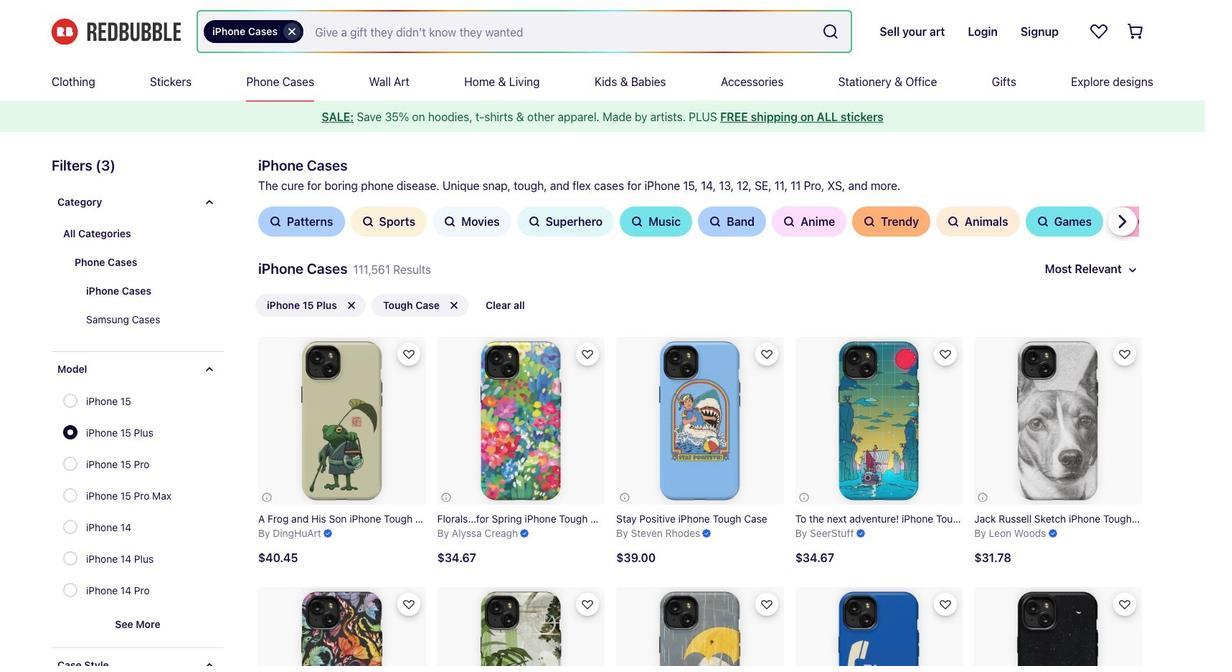 Task type: locate. For each thing, give the bounding box(es) containing it.
dragon fire dark rainbow iphone tough case image
[[258, 588, 426, 667]]

3 menu item from the left
[[246, 63, 314, 100]]

7 menu item from the left
[[721, 63, 784, 100]]

None radio
[[63, 489, 77, 503], [63, 520, 77, 535], [63, 583, 77, 598], [63, 489, 77, 503], [63, 520, 77, 535], [63, 583, 77, 598]]

stay positive iphone tough case image
[[616, 337, 784, 505]]

menu item
[[52, 63, 95, 100], [150, 63, 192, 100], [246, 63, 314, 100], [369, 63, 410, 100], [464, 63, 540, 100], [595, 63, 666, 100], [721, 63, 784, 100], [838, 63, 937, 100], [992, 63, 1017, 100], [1071, 63, 1154, 100]]

1 menu item from the left
[[52, 63, 95, 100]]

jack russell sketch iphone tough case image
[[975, 337, 1142, 505]]

making friends iphone tough case image
[[616, 588, 784, 667]]

Search term search field
[[304, 11, 817, 52]]

2 menu item from the left
[[150, 63, 192, 100]]

9 menu item from the left
[[992, 63, 1017, 100]]

None field
[[198, 11, 851, 52]]

None radio
[[63, 394, 77, 408], [63, 425, 77, 440], [63, 457, 77, 471], [63, 552, 77, 566], [63, 394, 77, 408], [63, 425, 77, 440], [63, 457, 77, 471], [63, 552, 77, 566]]

model option group
[[63, 387, 180, 608]]

florals...for spring iphone tough case image
[[437, 337, 605, 505]]

menu bar
[[52, 63, 1154, 100]]



Task type: vqa. For each thing, say whether or not it's contained in the screenshot.
3rd Menu Item from right
yes



Task type: describe. For each thing, give the bounding box(es) containing it.
after we die iphone tough case image
[[975, 588, 1142, 667]]

4 menu item from the left
[[369, 63, 410, 100]]

6 menu item from the left
[[595, 63, 666, 100]]

10 menu item from the left
[[1071, 63, 1154, 100]]

to the next adventure! iphone tough case image
[[796, 337, 963, 505]]

8 menu item from the left
[[838, 63, 937, 100]]

a frog and his son iphone tough case image
[[258, 337, 426, 505]]

111,561 results element
[[29, 155, 1190, 667]]

5 menu item from the left
[[464, 63, 540, 100]]



